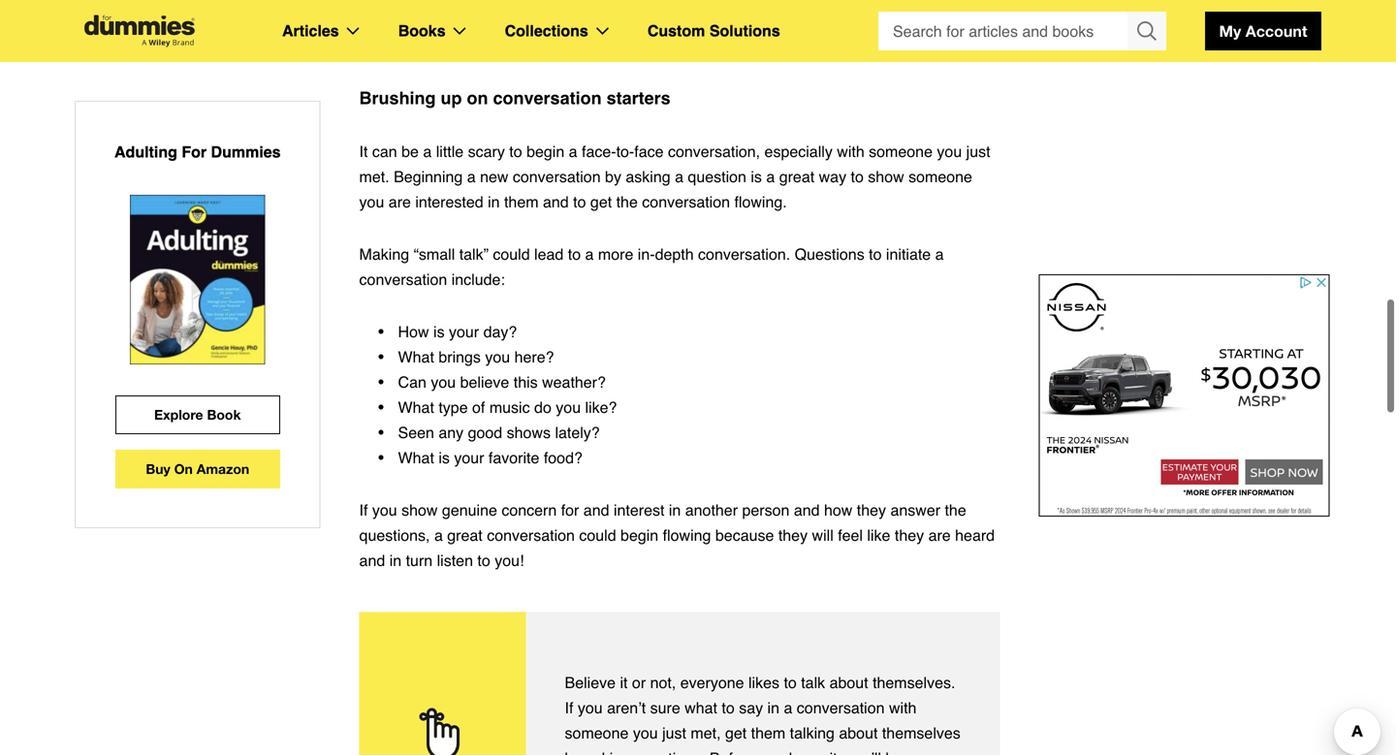 Task type: describe. For each thing, give the bounding box(es) containing it.
conversation inside 'believe it or not, everyone likes to talk about themselves. if you aren't sure what to say in a conversation with someone you just met, get them talking about themselves by asking questions. before you know it, you'll h'
[[797, 699, 885, 717]]

custom
[[648, 22, 705, 40]]

could inside making "small talk" could lead to a more in-depth conversation. questions to initiate a conversation include:
[[493, 245, 530, 263]]

2 what from the top
[[398, 399, 434, 416]]

open article categories image
[[347, 27, 359, 35]]

buy
[[146, 461, 170, 477]]

a left face-
[[569, 143, 578, 160]]

up
[[441, 88, 462, 108]]

explore book link
[[115, 396, 280, 434]]

what
[[685, 699, 718, 717]]

buy on amazon link
[[115, 450, 280, 489]]

how is your day? what brings you here? can you believe this weather? what type of music do you like? seen any good shows lately? what is your favorite food?
[[398, 323, 617, 467]]

begin inside if you show genuine concern for and interest in another person and how they answer the questions, a great conversation could begin flowing because they will feel like they are heard and in turn listen to you!
[[621, 527, 659, 544]]

in-
[[638, 245, 655, 263]]

get inside 'believe it or not, everyone likes to talk about themselves. if you aren't sure what to say in a conversation with someone you just met, get them talking about themselves by asking questions. before you know it, you'll h'
[[725, 724, 747, 742]]

amazon
[[197, 461, 249, 477]]

met,
[[691, 724, 721, 742]]

weather?
[[542, 373, 606, 391]]

Search for articles and books text field
[[879, 12, 1130, 50]]

articles
[[282, 22, 339, 40]]

any
[[439, 424, 464, 442]]

lead
[[534, 245, 564, 263]]

to-
[[616, 143, 634, 160]]

day?
[[484, 323, 517, 341]]

especially
[[765, 143, 833, 160]]

asking inside 'believe it or not, everyone likes to talk about themselves. if you aren't sure what to say in a conversation with someone you just met, get them talking about themselves by asking questions. before you know it, you'll h'
[[586, 750, 631, 755]]

flowing
[[663, 527, 711, 544]]

buy on amazon
[[146, 461, 249, 477]]

person
[[742, 501, 790, 519]]

seen
[[398, 424, 434, 442]]

1 vertical spatial your
[[454, 449, 484, 467]]

in inside it can be a little scary to begin a face-to-face conversation, especially with someone you just met. beginning a new conversation by asking a question is a great way to show someone you are interested in them and to get the conversation flowing.
[[488, 193, 500, 211]]

questions,
[[359, 527, 430, 544]]

just inside it can be a little scary to begin a face-to-face conversation, especially with someone you just met. beginning a new conversation by asking a question is a great way to show someone you are interested in them and to get the conversation flowing.
[[967, 143, 991, 160]]

books
[[398, 22, 446, 40]]

starters
[[607, 88, 671, 108]]

on
[[174, 461, 193, 477]]

open book categories image
[[453, 27, 466, 35]]

good
[[468, 424, 503, 442]]

a left more
[[585, 245, 594, 263]]

brings
[[439, 348, 481, 366]]

talk"
[[459, 245, 489, 263]]

them inside it can be a little scary to begin a face-to-face conversation, especially with someone you just met. beginning a new conversation by asking a question is a great way to show someone you are interested in them and to get the conversation flowing.
[[504, 193, 539, 211]]

them inside 'believe it or not, everyone likes to talk about themselves. if you aren't sure what to say in a conversation with someone you just met, get them talking about themselves by asking questions. before you know it, you'll h'
[[751, 724, 786, 742]]

to left talk
[[784, 674, 797, 692]]

likes
[[749, 674, 780, 692]]

my account link
[[1205, 12, 1322, 50]]

talking
[[790, 724, 835, 742]]

aren't
[[607, 699, 646, 717]]

1 vertical spatial about
[[839, 724, 878, 742]]

conversation inside making "small talk" could lead to a more in-depth conversation. questions to initiate a conversation include:
[[359, 271, 447, 288]]

way
[[819, 168, 847, 186]]

to left initiate
[[869, 245, 882, 263]]

if inside 'believe it or not, everyone likes to talk about themselves. if you aren't sure what to say in a conversation with someone you just met, get them talking about themselves by asking questions. before you know it, you'll h'
[[565, 699, 574, 717]]

on
[[467, 88, 488, 108]]

making "small talk" could lead to a more in-depth conversation. questions to initiate a conversation include:
[[359, 245, 944, 288]]

to left say
[[722, 699, 735, 717]]

for
[[561, 501, 579, 519]]

turn
[[406, 552, 433, 570]]

believe it or not, everyone likes to talk about themselves. if you aren't sure what to say in a conversation with someone you just met, get them talking about themselves by asking questions. before you know it, you'll h
[[565, 674, 961, 755]]

talk
[[801, 674, 825, 692]]

to right way
[[851, 168, 864, 186]]

show inside it can be a little scary to begin a face-to-face conversation, especially with someone you just met. beginning a new conversation by asking a question is a great way to show someone you are interested in them and to get the conversation flowing.
[[868, 168, 904, 186]]

questions
[[795, 245, 865, 263]]

0 vertical spatial about
[[830, 674, 869, 692]]

for
[[182, 143, 207, 161]]

in up "flowing" on the bottom of page
[[669, 501, 681, 519]]

you!
[[495, 552, 524, 570]]

do
[[534, 399, 552, 416]]

shows
[[507, 424, 551, 442]]

adulting for dummies
[[114, 143, 281, 161]]

scary
[[468, 143, 505, 160]]

my
[[1220, 22, 1242, 40]]

with inside 'believe it or not, everyone likes to talk about themselves. if you aren't sure what to say in a conversation with someone you just met, get them talking about themselves by asking questions. before you know it, you'll h'
[[889, 699, 917, 717]]

if inside if you show genuine concern for and interest in another person and how they answer the questions, a great conversation could begin flowing because they will feel like they are heard and in turn listen to you!
[[359, 501, 368, 519]]

just inside 'believe it or not, everyone likes to talk about themselves. if you aren't sure what to say in a conversation with someone you just met, get them talking about themselves by asking questions. before you know it, you'll h'
[[662, 724, 687, 742]]

not,
[[650, 674, 676, 692]]

face-
[[582, 143, 616, 160]]

and right for
[[584, 501, 610, 519]]

are inside it can be a little scary to begin a face-to-face conversation, especially with someone you just met. beginning a new conversation by asking a question is a great way to show someone you are interested in them and to get the conversation flowing.
[[389, 193, 411, 211]]

are inside if you show genuine concern for and interest in another person and how they answer the questions, a great conversation could begin flowing because they will feel like they are heard and in turn listen to you!
[[929, 527, 951, 544]]

more
[[598, 245, 634, 263]]

to inside if you show genuine concern for and interest in another person and how they answer the questions, a great conversation could begin flowing because they will feel like they are heard and in turn listen to you!
[[478, 552, 490, 570]]

making
[[359, 245, 409, 263]]

account
[[1246, 22, 1308, 40]]

initiate
[[886, 245, 931, 263]]

concern
[[502, 501, 557, 519]]

or
[[632, 674, 646, 692]]

logo image
[[75, 15, 205, 47]]

1 vertical spatial someone
[[909, 168, 973, 186]]

great inside it can be a little scary to begin a face-to-face conversation, especially with someone you just met. beginning a new conversation by asking a question is a great way to show someone you are interested in them and to get the conversation flowing.
[[779, 168, 815, 186]]

1 vertical spatial is
[[434, 323, 445, 341]]

say
[[739, 699, 763, 717]]

believe
[[460, 373, 509, 391]]

type
[[439, 399, 468, 416]]

book image image
[[130, 195, 265, 365]]

conversation,
[[668, 143, 760, 160]]

brushing up on conversation starters
[[359, 88, 671, 108]]

solutions
[[710, 22, 780, 40]]

how
[[824, 501, 853, 519]]

of
[[472, 399, 485, 416]]

asking inside it can be a little scary to begin a face-to-face conversation, especially with someone you just met. beginning a new conversation by asking a question is a great way to show someone you are interested in them and to get the conversation flowing.
[[626, 168, 671, 186]]

a inside 'believe it or not, everyone likes to talk about themselves. if you aren't sure what to say in a conversation with someone you just met, get them talking about themselves by asking questions. before you know it, you'll h'
[[784, 699, 793, 717]]

believe
[[565, 674, 616, 692]]

2 vertical spatial is
[[439, 449, 450, 467]]



Task type: vqa. For each thing, say whether or not it's contained in the screenshot.
the interest
yes



Task type: locate. For each thing, give the bounding box(es) containing it.
1 horizontal spatial could
[[579, 527, 616, 544]]

great down genuine
[[447, 527, 483, 544]]

0 horizontal spatial by
[[565, 750, 581, 755]]

and up lead at top
[[543, 193, 569, 211]]

0 horizontal spatial the
[[616, 193, 638, 211]]

conversation down question
[[642, 193, 730, 211]]

0 vertical spatial are
[[389, 193, 411, 211]]

is up flowing.
[[751, 168, 762, 186]]

little
[[436, 143, 464, 160]]

to down face-
[[573, 193, 586, 211]]

a left question
[[675, 168, 684, 186]]

someone inside 'believe it or not, everyone likes to talk about themselves. if you aren't sure what to say in a conversation with someone you just met, get them talking about themselves by asking questions. before you know it, you'll h'
[[565, 724, 629, 742]]

get down face-
[[591, 193, 612, 211]]

what
[[398, 348, 434, 366], [398, 399, 434, 416], [398, 449, 434, 467]]

the down to-
[[616, 193, 638, 211]]

met.
[[359, 168, 390, 186]]

and
[[543, 193, 569, 211], [584, 501, 610, 519], [794, 501, 820, 519], [359, 552, 385, 570]]

1 what from the top
[[398, 348, 434, 366]]

0 vertical spatial just
[[967, 143, 991, 160]]

how
[[398, 323, 429, 341]]

themselves
[[882, 724, 961, 742]]

the up heard
[[945, 501, 967, 519]]

face
[[634, 143, 664, 160]]

a right initiate
[[935, 245, 944, 263]]

"small
[[414, 245, 455, 263]]

conversation down talk
[[797, 699, 885, 717]]

interest
[[614, 501, 665, 519]]

1 horizontal spatial if
[[565, 699, 574, 717]]

genuine
[[442, 501, 497, 519]]

great
[[779, 168, 815, 186], [447, 527, 483, 544]]

1 horizontal spatial they
[[857, 501, 886, 519]]

1 vertical spatial the
[[945, 501, 967, 519]]

a inside if you show genuine concern for and interest in another person and how they answer the questions, a great conversation could begin flowing because they will feel like they are heard and in turn listen to you!
[[434, 527, 443, 544]]

to right scary
[[509, 143, 522, 160]]

feel
[[838, 527, 863, 544]]

can
[[398, 373, 427, 391]]

is right how
[[434, 323, 445, 341]]

your down good in the left bottom of the page
[[454, 449, 484, 467]]

be
[[402, 143, 419, 160]]

are down answer
[[929, 527, 951, 544]]

group
[[879, 12, 1167, 50]]

and up will
[[794, 501, 820, 519]]

by down believe
[[565, 750, 581, 755]]

a up talking
[[784, 699, 793, 717]]

another
[[685, 501, 738, 519]]

great inside if you show genuine concern for and interest in another person and how they answer the questions, a great conversation could begin flowing because they will feel like they are heard and in turn listen to you!
[[447, 527, 483, 544]]

get
[[591, 193, 612, 211], [725, 724, 747, 742]]

a
[[423, 143, 432, 160], [569, 143, 578, 160], [467, 168, 476, 186], [675, 168, 684, 186], [766, 168, 775, 186], [585, 245, 594, 263], [935, 245, 944, 263], [434, 527, 443, 544], [784, 699, 793, 717]]

1 horizontal spatial by
[[605, 168, 622, 186]]

asking down face
[[626, 168, 671, 186]]

0 vertical spatial show
[[868, 168, 904, 186]]

them
[[504, 193, 539, 211], [751, 724, 786, 742]]

them down say
[[751, 724, 786, 742]]

and down questions,
[[359, 552, 385, 570]]

book
[[207, 407, 241, 423]]

begin down interest
[[621, 527, 659, 544]]

0 vertical spatial asking
[[626, 168, 671, 186]]

a up listen
[[434, 527, 443, 544]]

are down met.
[[389, 193, 411, 211]]

conversation down face-
[[513, 168, 601, 186]]

0 vertical spatial is
[[751, 168, 762, 186]]

what down how
[[398, 348, 434, 366]]

themselves.
[[873, 674, 956, 692]]

begin left face-
[[527, 143, 565, 160]]

0 horizontal spatial begin
[[527, 143, 565, 160]]

could right talk" on the left of page
[[493, 245, 530, 263]]

the
[[616, 193, 638, 211], [945, 501, 967, 519]]

it can be a little scary to begin a face-to-face conversation, especially with someone you just met. beginning a new conversation by asking a question is a great way to show someone you are interested in them and to get the conversation flowing.
[[359, 143, 991, 211]]

3 what from the top
[[398, 449, 434, 467]]

0 vertical spatial the
[[616, 193, 638, 211]]

sure
[[650, 699, 681, 717]]

the inside if you show genuine concern for and interest in another person and how they answer the questions, a great conversation could begin flowing because they will feel like they are heard and in turn listen to you!
[[945, 501, 967, 519]]

if you show genuine concern for and interest in another person and how they answer the questions, a great conversation could begin flowing because they will feel like they are heard and in turn listen to you!
[[359, 501, 995, 570]]

about right talk
[[830, 674, 869, 692]]

dummies
[[211, 143, 281, 161]]

to left you!
[[478, 552, 490, 570]]

1 vertical spatial get
[[725, 724, 747, 742]]

in left turn
[[390, 552, 402, 570]]

just
[[967, 143, 991, 160], [662, 724, 687, 742]]

1 horizontal spatial show
[[868, 168, 904, 186]]

open collections list image
[[596, 27, 609, 35]]

if up questions,
[[359, 501, 368, 519]]

can
[[372, 143, 397, 160]]

0 vertical spatial get
[[591, 193, 612, 211]]

0 horizontal spatial get
[[591, 193, 612, 211]]

if down believe
[[565, 699, 574, 717]]

2 horizontal spatial they
[[895, 527, 924, 544]]

0 horizontal spatial them
[[504, 193, 539, 211]]

with up way
[[837, 143, 865, 160]]

know
[[789, 750, 825, 755]]

2 vertical spatial what
[[398, 449, 434, 467]]

0 horizontal spatial are
[[389, 193, 411, 211]]

it
[[359, 143, 368, 160]]

1 vertical spatial are
[[929, 527, 951, 544]]

a right be
[[423, 143, 432, 160]]

0 vertical spatial if
[[359, 501, 368, 519]]

0 horizontal spatial they
[[779, 527, 808, 544]]

1 vertical spatial show
[[402, 501, 438, 519]]

to right lead at top
[[568, 245, 581, 263]]

0 vertical spatial someone
[[869, 143, 933, 160]]

0 vertical spatial what
[[398, 348, 434, 366]]

the inside it can be a little scary to begin a face-to-face conversation, especially with someone you just met. beginning a new conversation by asking a question is a great way to show someone you are interested in them and to get the conversation flowing.
[[616, 193, 638, 211]]

a up flowing.
[[766, 168, 775, 186]]

listen
[[437, 552, 473, 570]]

and inside it can be a little scary to begin a face-to-face conversation, especially with someone you just met. beginning a new conversation by asking a question is a great way to show someone you are interested in them and to get the conversation flowing.
[[543, 193, 569, 211]]

they left will
[[779, 527, 808, 544]]

1 vertical spatial begin
[[621, 527, 659, 544]]

by inside it can be a little scary to begin a face-to-face conversation, especially with someone you just met. beginning a new conversation by asking a question is a great way to show someone you are interested in them and to get the conversation flowing.
[[605, 168, 622, 186]]

you'll
[[846, 750, 881, 755]]

will
[[812, 527, 834, 544]]

custom solutions
[[648, 22, 780, 40]]

new
[[480, 168, 509, 186]]

1 horizontal spatial great
[[779, 168, 815, 186]]

in inside 'believe it or not, everyone likes to talk about themselves. if you aren't sure what to say in a conversation with someone you just met, get them talking about themselves by asking questions. before you know it, you'll h'
[[768, 699, 780, 717]]

favorite
[[489, 449, 540, 467]]

are
[[389, 193, 411, 211], [929, 527, 951, 544]]

conversation down concern
[[487, 527, 575, 544]]

0 vertical spatial your
[[449, 323, 479, 341]]

1 horizontal spatial with
[[889, 699, 917, 717]]

1 horizontal spatial the
[[945, 501, 967, 519]]

is
[[751, 168, 762, 186], [434, 323, 445, 341], [439, 449, 450, 467]]

1 horizontal spatial begin
[[621, 527, 659, 544]]

1 vertical spatial by
[[565, 750, 581, 755]]

1 vertical spatial could
[[579, 527, 616, 544]]

0 vertical spatial by
[[605, 168, 622, 186]]

0 vertical spatial them
[[504, 193, 539, 211]]

in down new
[[488, 193, 500, 211]]

to
[[509, 143, 522, 160], [851, 168, 864, 186], [573, 193, 586, 211], [568, 245, 581, 263], [869, 245, 882, 263], [478, 552, 490, 570], [784, 674, 797, 692], [722, 699, 735, 717]]

if
[[359, 501, 368, 519], [565, 699, 574, 717]]

everyone
[[681, 674, 744, 692]]

1 vertical spatial asking
[[586, 750, 631, 755]]

custom solutions link
[[648, 18, 780, 44]]

this
[[514, 373, 538, 391]]

you inside if you show genuine concern for and interest in another person and how they answer the questions, a great conversation could begin flowing because they will feel like they are heard and in turn listen to you!
[[372, 501, 397, 519]]

is inside it can be a little scary to begin a face-to-face conversation, especially with someone you just met. beginning a new conversation by asking a question is a great way to show someone you are interested in them and to get the conversation flowing.
[[751, 168, 762, 186]]

1 vertical spatial just
[[662, 724, 687, 742]]

what up seen
[[398, 399, 434, 416]]

1 vertical spatial if
[[565, 699, 574, 717]]

0 vertical spatial great
[[779, 168, 815, 186]]

questions.
[[635, 750, 706, 755]]

1 vertical spatial them
[[751, 724, 786, 742]]

heard
[[955, 527, 995, 544]]

my account
[[1220, 22, 1308, 40]]

collections
[[505, 22, 588, 40]]

0 horizontal spatial show
[[402, 501, 438, 519]]

a left new
[[467, 168, 476, 186]]

2 vertical spatial someone
[[565, 724, 629, 742]]

1 vertical spatial with
[[889, 699, 917, 717]]

0 horizontal spatial just
[[662, 724, 687, 742]]

0 vertical spatial begin
[[527, 143, 565, 160]]

1 horizontal spatial them
[[751, 724, 786, 742]]

what down seen
[[398, 449, 434, 467]]

lately?
[[555, 424, 600, 442]]

begin inside it can be a little scary to begin a face-to-face conversation, especially with someone you just met. beginning a new conversation by asking a question is a great way to show someone you are interested in them and to get the conversation flowing.
[[527, 143, 565, 160]]

with down themselves.
[[889, 699, 917, 717]]

by down to-
[[605, 168, 622, 186]]

0 horizontal spatial great
[[447, 527, 483, 544]]

show right way
[[868, 168, 904, 186]]

conversation down making
[[359, 271, 447, 288]]

conversation inside if you show genuine concern for and interest in another person and how they answer the questions, a great conversation could begin flowing because they will feel like they are heard and in turn listen to you!
[[487, 527, 575, 544]]

about up 'you'll'
[[839, 724, 878, 742]]

advertisement element
[[1039, 274, 1330, 517]]

show up questions,
[[402, 501, 438, 519]]

you
[[937, 143, 962, 160], [359, 193, 384, 211], [485, 348, 510, 366], [431, 373, 456, 391], [556, 399, 581, 416], [372, 501, 397, 519], [578, 699, 603, 717], [633, 724, 658, 742], [760, 750, 785, 755]]

beginning
[[394, 168, 463, 186]]

like?
[[585, 399, 617, 416]]

they down answer
[[895, 527, 924, 544]]

question
[[688, 168, 747, 186]]

1 vertical spatial what
[[398, 399, 434, 416]]

like
[[867, 527, 891, 544]]

it
[[620, 674, 628, 692]]

close this dialog image
[[1367, 677, 1387, 696]]

here?
[[515, 348, 554, 366]]

0 horizontal spatial with
[[837, 143, 865, 160]]

1 horizontal spatial just
[[967, 143, 991, 160]]

1 horizontal spatial get
[[725, 724, 747, 742]]

someone
[[869, 143, 933, 160], [909, 168, 973, 186], [565, 724, 629, 742]]

get inside it can be a little scary to begin a face-to-face conversation, especially with someone you just met. beginning a new conversation by asking a question is a great way to show someone you are interested in them and to get the conversation flowing.
[[591, 193, 612, 211]]

your up brings
[[449, 323, 479, 341]]

your
[[449, 323, 479, 341], [454, 449, 484, 467]]

conversation down collections
[[493, 88, 602, 108]]

0 horizontal spatial could
[[493, 245, 530, 263]]

they
[[857, 501, 886, 519], [779, 527, 808, 544], [895, 527, 924, 544]]

get up before
[[725, 724, 747, 742]]

because
[[716, 527, 774, 544]]

asking
[[626, 168, 671, 186], [586, 750, 631, 755]]

could down for
[[579, 527, 616, 544]]

1 vertical spatial great
[[447, 527, 483, 544]]

with
[[837, 143, 865, 160], [889, 699, 917, 717]]

conversation.
[[698, 245, 791, 263]]

is down any
[[439, 449, 450, 467]]

by inside 'believe it or not, everyone likes to talk about themselves. if you aren't sure what to say in a conversation with someone you just met, get them talking about themselves by asking questions. before you know it, you'll h'
[[565, 750, 581, 755]]

great down especially
[[779, 168, 815, 186]]

them down new
[[504, 193, 539, 211]]

0 vertical spatial with
[[837, 143, 865, 160]]

1 horizontal spatial are
[[929, 527, 951, 544]]

asking down aren't
[[586, 750, 631, 755]]

with inside it can be a little scary to begin a face-to-face conversation, especially with someone you just met. beginning a new conversation by asking a question is a great way to show someone you are interested in them and to get the conversation flowing.
[[837, 143, 865, 160]]

could inside if you show genuine concern for and interest in another person and how they answer the questions, a great conversation could begin flowing because they will feel like they are heard and in turn listen to you!
[[579, 527, 616, 544]]

0 vertical spatial could
[[493, 245, 530, 263]]

answer
[[891, 501, 941, 519]]

0 horizontal spatial if
[[359, 501, 368, 519]]

adulting
[[114, 143, 177, 161]]

food?
[[544, 449, 583, 467]]

flowing.
[[735, 193, 787, 211]]

they up the like
[[857, 501, 886, 519]]

show inside if you show genuine concern for and interest in another person and how they answer the questions, a great conversation could begin flowing because they will feel like they are heard and in turn listen to you!
[[402, 501, 438, 519]]

could
[[493, 245, 530, 263], [579, 527, 616, 544]]

music
[[490, 399, 530, 416]]

in right say
[[768, 699, 780, 717]]



